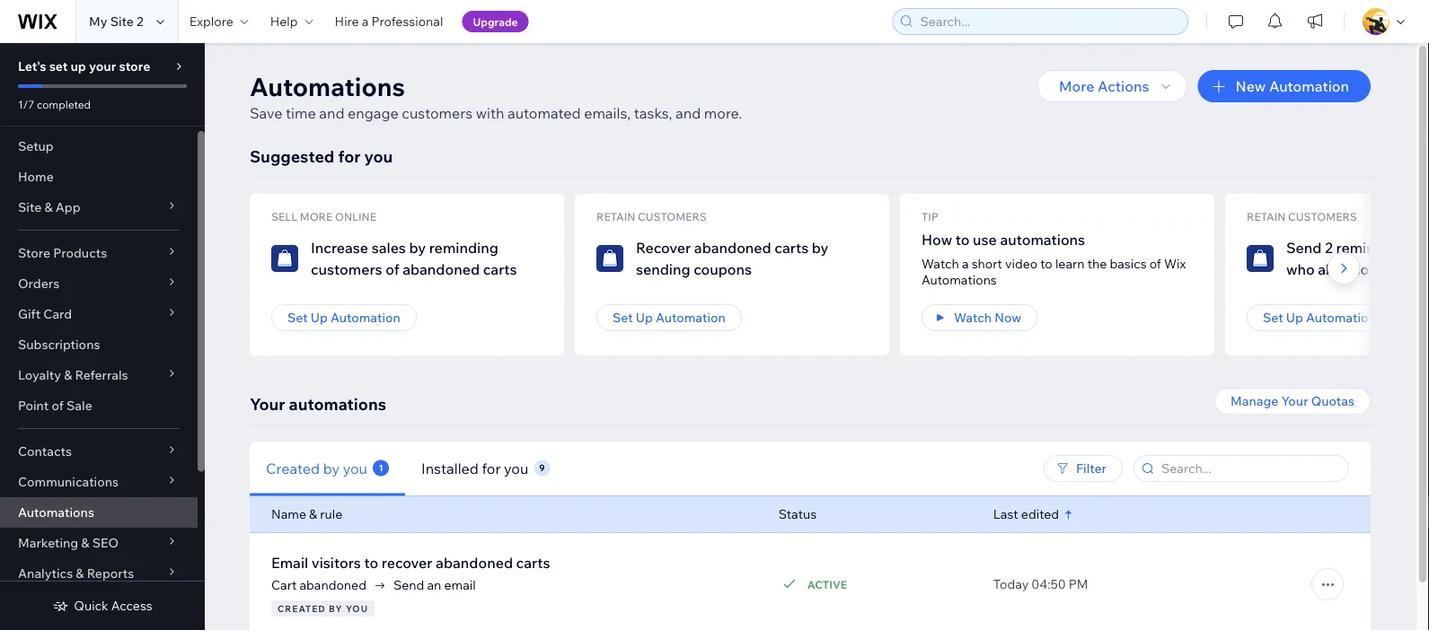 Task type: describe. For each thing, give the bounding box(es) containing it.
abandoned inside recover abandoned carts by sending coupons
[[694, 239, 772, 257]]

0 horizontal spatial by
[[323, 460, 340, 478]]

automations inside tip how to use automations watch a short video to learn the basics of wix automations
[[922, 272, 997, 288]]

3 set up automation button from the left
[[1247, 305, 1393, 332]]

referrals
[[75, 368, 128, 383]]

subscriptions link
[[0, 330, 198, 360]]

send 2 reminders to c
[[1287, 239, 1430, 279]]

& for site
[[44, 199, 53, 215]]

carts inside "increase sales by reminding customers of abandoned carts"
[[483, 261, 517, 279]]

you
[[346, 603, 368, 615]]

abandoned inside "increase sales by reminding customers of abandoned carts"
[[403, 261, 480, 279]]

gift card button
[[0, 299, 198, 330]]

& for marketing
[[81, 536, 89, 551]]

2 inside send 2 reminders to c
[[1326, 239, 1333, 257]]

you for suggested for you
[[364, 146, 393, 166]]

customers inside automations save time and engage customers with automated emails, tasks, and more.
[[402, 104, 473, 122]]

c
[[1426, 239, 1430, 257]]

more.
[[704, 104, 743, 122]]

abandoned down visitors
[[300, 578, 367, 594]]

an
[[427, 578, 442, 594]]

more
[[300, 210, 333, 224]]

for for suggested
[[338, 146, 361, 166]]

customers inside "increase sales by reminding customers of abandoned carts"
[[311, 261, 382, 279]]

emails,
[[584, 104, 631, 122]]

manage your quotas
[[1231, 394, 1355, 409]]

your inside button
[[1282, 394, 1309, 409]]

analytics
[[18, 566, 73, 582]]

explore
[[189, 13, 233, 29]]

hire a professional
[[335, 13, 443, 29]]

installed
[[421, 460, 479, 478]]

send an email
[[394, 578, 476, 594]]

analytics & reports
[[18, 566, 134, 582]]

automations link
[[0, 498, 198, 528]]

set up automation button for of
[[271, 305, 417, 332]]

suggested for you
[[250, 146, 393, 166]]

let's
[[18, 58, 46, 74]]

tab list containing created by you
[[250, 442, 818, 496]]

site & app button
[[0, 192, 198, 223]]

home link
[[0, 162, 198, 192]]

cart
[[271, 578, 297, 594]]

to inside send 2 reminders to c
[[1409, 239, 1423, 257]]

watch now button
[[922, 305, 1038, 332]]

store products button
[[0, 238, 198, 269]]

loyalty
[[18, 368, 61, 383]]

how
[[922, 231, 953, 249]]

automations inside tip how to use automations watch a short video to learn the basics of wix automations
[[1001, 231, 1086, 249]]

of inside tip how to use automations watch a short video to learn the basics of wix automations
[[1150, 256, 1162, 272]]

customers for send
[[1289, 210, 1358, 224]]

retain for send 2 reminders to c
[[1247, 210, 1286, 224]]

quick access
[[74, 598, 152, 614]]

products
[[53, 245, 107, 261]]

store
[[119, 58, 150, 74]]

marketing & seo
[[18, 536, 119, 551]]

contacts
[[18, 444, 72, 460]]

new automation
[[1236, 77, 1350, 95]]

store products
[[18, 245, 107, 261]]

abandoned up "email" on the bottom left of the page
[[436, 554, 513, 572]]

store
[[18, 245, 50, 261]]

video
[[1005, 256, 1038, 272]]

recover
[[382, 554, 433, 572]]

category image
[[1247, 245, 1274, 272]]

set for increase sales by reminding customers of abandoned carts
[[288, 310, 308, 326]]

retain customers for send 2 reminders to c
[[1247, 210, 1358, 224]]

you for installed for you
[[504, 460, 529, 478]]

2 your from the left
[[250, 394, 285, 414]]

new automation button
[[1198, 70, 1371, 102]]

loyalty & referrals button
[[0, 360, 198, 391]]

basics
[[1110, 256, 1147, 272]]

0 vertical spatial search... field
[[915, 9, 1183, 34]]

communications button
[[0, 467, 198, 498]]

orders
[[18, 276, 59, 292]]

set up automation for coupons
[[613, 310, 726, 326]]

my
[[89, 13, 107, 29]]

automations save time and engage customers with automated emails, tasks, and more.
[[250, 71, 743, 122]]

hire a professional link
[[324, 0, 454, 43]]

short
[[972, 256, 1003, 272]]

quotas
[[1312, 394, 1355, 409]]

home
[[18, 169, 54, 185]]

communications
[[18, 474, 119, 490]]

of inside "increase sales by reminding customers of abandoned carts"
[[386, 261, 400, 279]]

2 vertical spatial carts
[[516, 554, 550, 572]]

manage
[[1231, 394, 1279, 409]]

reminders
[[1337, 239, 1406, 257]]

by inside "increase sales by reminding customers of abandoned carts"
[[409, 239, 426, 257]]

my site 2
[[89, 13, 144, 29]]

pm
[[1069, 577, 1089, 593]]

automations for automations save time and engage customers with automated emails, tasks, and more.
[[250, 71, 405, 102]]

2 and from the left
[[676, 104, 701, 122]]

gift card
[[18, 306, 72, 322]]

reports
[[87, 566, 134, 582]]

point
[[18, 398, 49, 414]]

installed for you
[[421, 460, 529, 478]]

today
[[994, 577, 1029, 593]]

contacts button
[[0, 437, 198, 467]]

set for recover abandoned carts by sending coupons
[[613, 310, 633, 326]]

automated
[[508, 104, 581, 122]]

automation inside button
[[1270, 77, 1350, 95]]

edited
[[1022, 507, 1060, 523]]

sale
[[67, 398, 92, 414]]

setup link
[[0, 131, 198, 162]]

set up automation button for coupons
[[597, 305, 742, 332]]

1 and from the left
[[319, 104, 345, 122]]

quick access button
[[52, 598, 152, 615]]

online
[[335, 210, 377, 224]]

sidebar element
[[0, 43, 205, 631]]

category image for customers
[[271, 245, 298, 272]]

upgrade button
[[462, 11, 529, 32]]

save
[[250, 104, 283, 122]]



Task type: vqa. For each thing, say whether or not it's contained in the screenshot.
Suggested
yes



Task type: locate. For each thing, give the bounding box(es) containing it.
0 vertical spatial customers
[[402, 104, 473, 122]]

2 horizontal spatial by
[[812, 239, 829, 257]]

learn
[[1056, 256, 1085, 272]]

retain
[[597, 210, 636, 224], [1247, 210, 1286, 224]]

sell
[[271, 210, 298, 224]]

set up automation
[[288, 310, 401, 326], [613, 310, 726, 326], [1263, 310, 1377, 326]]

1 horizontal spatial automations
[[1001, 231, 1086, 249]]

customers down increase
[[311, 261, 382, 279]]

send right category image in the top of the page
[[1287, 239, 1322, 257]]

to left use
[[956, 231, 970, 249]]

created by you
[[278, 603, 368, 615]]

of left wix on the right of the page
[[1150, 256, 1162, 272]]

send for send 2 reminders to c
[[1287, 239, 1322, 257]]

& for loyalty
[[64, 368, 72, 383]]

list
[[250, 194, 1430, 356]]

actions
[[1098, 77, 1150, 95]]

0 vertical spatial watch
[[922, 256, 960, 272]]

retain customers up recover
[[597, 210, 707, 224]]

& for analytics
[[76, 566, 84, 582]]

automation for send 2 reminders to c
[[1307, 310, 1377, 326]]

1 your from the left
[[1282, 394, 1309, 409]]

1 horizontal spatial by
[[409, 239, 426, 257]]

0 horizontal spatial set up automation
[[288, 310, 401, 326]]

your automations
[[250, 394, 386, 414]]

gift
[[18, 306, 41, 322]]

email
[[271, 554, 308, 572]]

1 horizontal spatial your
[[1282, 394, 1309, 409]]

0 horizontal spatial retain
[[597, 210, 636, 224]]

customers up recover
[[638, 210, 707, 224]]

1 horizontal spatial category image
[[597, 245, 624, 272]]

carts inside recover abandoned carts by sending coupons
[[775, 239, 809, 257]]

& inside dropdown button
[[64, 368, 72, 383]]

category image for sending
[[597, 245, 624, 272]]

1 set up automation from the left
[[288, 310, 401, 326]]

of
[[1150, 256, 1162, 272], [386, 261, 400, 279], [52, 398, 64, 414]]

0 horizontal spatial automations
[[18, 505, 94, 521]]

1 horizontal spatial a
[[962, 256, 969, 272]]

to left "c"
[[1409, 239, 1423, 257]]

1
[[379, 463, 383, 474]]

you for created by you
[[343, 460, 368, 478]]

1 up from the left
[[311, 310, 328, 326]]

name
[[271, 507, 306, 523]]

and left more.
[[676, 104, 701, 122]]

0 horizontal spatial your
[[250, 394, 285, 414]]

& left seo
[[81, 536, 89, 551]]

retain customers for recover abandoned carts by sending coupons
[[597, 210, 707, 224]]

you left 1
[[343, 460, 368, 478]]

category image
[[271, 245, 298, 272], [597, 245, 624, 272]]

for
[[338, 146, 361, 166], [482, 460, 501, 478]]

category image down sell
[[271, 245, 298, 272]]

1 horizontal spatial 2
[[1326, 239, 1333, 257]]

to right visitors
[[364, 554, 378, 572]]

& left app
[[44, 199, 53, 215]]

you left 9
[[504, 460, 529, 478]]

and
[[319, 104, 345, 122], [676, 104, 701, 122]]

send
[[1287, 239, 1322, 257], [394, 578, 424, 594]]

site down home
[[18, 199, 42, 215]]

1 horizontal spatial retain
[[1247, 210, 1286, 224]]

search... field up more
[[915, 9, 1183, 34]]

1 horizontal spatial automations
[[250, 71, 405, 102]]

1 category image from the left
[[271, 245, 298, 272]]

1 horizontal spatial customers
[[1289, 210, 1358, 224]]

recover
[[636, 239, 691, 257]]

2 horizontal spatial set up automation button
[[1247, 305, 1393, 332]]

automations inside automations save time and engage customers with automated emails, tasks, and more.
[[250, 71, 405, 102]]

1 vertical spatial 2
[[1326, 239, 1333, 257]]

1 horizontal spatial of
[[386, 261, 400, 279]]

automation down sending
[[656, 310, 726, 326]]

abandoned up coupons
[[694, 239, 772, 257]]

1 horizontal spatial retain customers
[[1247, 210, 1358, 224]]

0 horizontal spatial send
[[394, 578, 424, 594]]

2 vertical spatial automations
[[18, 505, 94, 521]]

customers for recover
[[638, 210, 707, 224]]

0 horizontal spatial category image
[[271, 245, 298, 272]]

1 vertical spatial automations
[[922, 272, 997, 288]]

3 up from the left
[[1287, 310, 1304, 326]]

0 vertical spatial carts
[[775, 239, 809, 257]]

watch down how
[[922, 256, 960, 272]]

set up automation for of
[[288, 310, 401, 326]]

2 right my
[[137, 13, 144, 29]]

created
[[278, 603, 326, 615]]

your left quotas on the bottom right
[[1282, 394, 1309, 409]]

status
[[779, 507, 817, 523]]

0 horizontal spatial 2
[[137, 13, 144, 29]]

tasks,
[[634, 104, 673, 122]]

site right my
[[110, 13, 134, 29]]

watch inside tip how to use automations watch a short video to learn the basics of wix automations
[[922, 256, 960, 272]]

for inside tab list
[[482, 460, 501, 478]]

2 category image from the left
[[597, 245, 624, 272]]

to left learn
[[1041, 256, 1053, 272]]

more actions button
[[1038, 70, 1188, 102]]

& left rule
[[309, 507, 317, 523]]

email
[[444, 578, 476, 594]]

1/7 completed
[[18, 98, 91, 111]]

your
[[89, 58, 116, 74]]

0 horizontal spatial of
[[52, 398, 64, 414]]

up down sending
[[636, 310, 653, 326]]

1 horizontal spatial send
[[1287, 239, 1322, 257]]

completed
[[37, 98, 91, 111]]

up
[[71, 58, 86, 74]]

last edited
[[994, 507, 1060, 523]]

up down increase
[[311, 310, 328, 326]]

0 horizontal spatial for
[[338, 146, 361, 166]]

carts
[[775, 239, 809, 257], [483, 261, 517, 279], [516, 554, 550, 572]]

increase
[[311, 239, 369, 257]]

0 horizontal spatial automations
[[289, 394, 386, 414]]

marketing
[[18, 536, 78, 551]]

0 horizontal spatial customers
[[638, 210, 707, 224]]

1 retain from the left
[[597, 210, 636, 224]]

0 horizontal spatial site
[[18, 199, 42, 215]]

visitors
[[312, 554, 361, 572]]

2 customers from the left
[[1289, 210, 1358, 224]]

automation down send 2 reminders to c
[[1307, 310, 1377, 326]]

reminding
[[429, 239, 499, 257]]

2 set from the left
[[613, 310, 633, 326]]

tab list
[[250, 442, 818, 496]]

1 set from the left
[[288, 310, 308, 326]]

watch now
[[954, 310, 1022, 326]]

& right loyalty on the left bottom of the page
[[64, 368, 72, 383]]

1 vertical spatial a
[[962, 256, 969, 272]]

by inside recover abandoned carts by sending coupons
[[812, 239, 829, 257]]

set up automation down increase
[[288, 310, 401, 326]]

set up automation button down sending
[[597, 305, 742, 332]]

2 horizontal spatial automations
[[922, 272, 997, 288]]

1 horizontal spatial and
[[676, 104, 701, 122]]

use
[[973, 231, 997, 249]]

2 set up automation from the left
[[613, 310, 726, 326]]

automations for automations
[[18, 505, 94, 521]]

abandoned down reminding
[[403, 261, 480, 279]]

for for installed
[[482, 460, 501, 478]]

2 set up automation button from the left
[[597, 305, 742, 332]]

1 horizontal spatial set
[[613, 310, 633, 326]]

analytics & reports button
[[0, 559, 198, 590]]

customers up send 2 reminders to c
[[1289, 210, 1358, 224]]

up up the manage your quotas at the right bottom
[[1287, 310, 1304, 326]]

set for send 2 reminders to c
[[1263, 310, 1284, 326]]

your up created
[[250, 394, 285, 414]]

watch
[[922, 256, 960, 272], [954, 310, 992, 326]]

for right installed
[[482, 460, 501, 478]]

1 horizontal spatial customers
[[402, 104, 473, 122]]

site inside dropdown button
[[18, 199, 42, 215]]

retain customers up category image in the top of the page
[[1247, 210, 1358, 224]]

hire
[[335, 13, 359, 29]]

1 vertical spatial send
[[394, 578, 424, 594]]

and right time
[[319, 104, 345, 122]]

card
[[43, 306, 72, 322]]

of left sale at the left bottom of page
[[52, 398, 64, 414]]

automations up marketing
[[18, 505, 94, 521]]

help button
[[259, 0, 324, 43]]

1 vertical spatial carts
[[483, 261, 517, 279]]

1 customers from the left
[[638, 210, 707, 224]]

up for recover abandoned carts by sending coupons
[[636, 310, 653, 326]]

0 vertical spatial for
[[338, 146, 361, 166]]

1 horizontal spatial set up automation
[[613, 310, 726, 326]]

automation right new
[[1270, 77, 1350, 95]]

app
[[55, 199, 80, 215]]

send for send an email
[[394, 578, 424, 594]]

sell more online
[[271, 210, 377, 224]]

set
[[288, 310, 308, 326], [613, 310, 633, 326], [1263, 310, 1284, 326]]

1 vertical spatial automations
[[289, 394, 386, 414]]

2 left reminders
[[1326, 239, 1333, 257]]

point of sale link
[[0, 391, 198, 421]]

& left the reports
[[76, 566, 84, 582]]

3 set up automation from the left
[[1263, 310, 1377, 326]]

0 vertical spatial send
[[1287, 239, 1322, 257]]

1 retain customers from the left
[[597, 210, 707, 224]]

a left short
[[962, 256, 969, 272]]

0 horizontal spatial customers
[[311, 261, 382, 279]]

set up automation down send 2 reminders to c
[[1263, 310, 1377, 326]]

automation down sales
[[331, 310, 401, 326]]

automations up video
[[1001, 231, 1086, 249]]

Search... field
[[915, 9, 1183, 34], [1157, 457, 1343, 482]]

1 vertical spatial site
[[18, 199, 42, 215]]

now
[[995, 310, 1022, 326]]

2 horizontal spatial set up automation
[[1263, 310, 1377, 326]]

&
[[44, 199, 53, 215], [64, 368, 72, 383], [309, 507, 317, 523], [81, 536, 89, 551], [76, 566, 84, 582]]

& for name
[[309, 507, 317, 523]]

up for increase sales by reminding customers of abandoned carts
[[311, 310, 328, 326]]

1 horizontal spatial up
[[636, 310, 653, 326]]

today 04:50 pm
[[994, 577, 1089, 593]]

automations up time
[[250, 71, 405, 102]]

set up automation down sending
[[613, 310, 726, 326]]

point of sale
[[18, 398, 92, 414]]

3 set from the left
[[1263, 310, 1284, 326]]

0 horizontal spatial retain customers
[[597, 210, 707, 224]]

site
[[110, 13, 134, 29], [18, 199, 42, 215]]

2 horizontal spatial of
[[1150, 256, 1162, 272]]

category image left sending
[[597, 245, 624, 272]]

2 retain customers from the left
[[1247, 210, 1358, 224]]

2 horizontal spatial up
[[1287, 310, 1304, 326]]

customers
[[638, 210, 707, 224], [1289, 210, 1358, 224]]

send down recover
[[394, 578, 424, 594]]

a inside tip how to use automations watch a short video to learn the basics of wix automations
[[962, 256, 969, 272]]

wix
[[1165, 256, 1186, 272]]

0 vertical spatial 2
[[137, 13, 144, 29]]

0 horizontal spatial set up automation button
[[271, 305, 417, 332]]

1 horizontal spatial for
[[482, 460, 501, 478]]

name & rule
[[271, 507, 343, 523]]

search... field down manage
[[1157, 457, 1343, 482]]

marketing & seo button
[[0, 528, 198, 559]]

list containing how to use automations
[[250, 194, 1430, 356]]

1 vertical spatial search... field
[[1157, 457, 1343, 482]]

for down engage
[[338, 146, 361, 166]]

1 vertical spatial watch
[[954, 310, 992, 326]]

you down engage
[[364, 146, 393, 166]]

watch inside button
[[954, 310, 992, 326]]

automation for recover abandoned carts by sending coupons
[[656, 310, 726, 326]]

your
[[1282, 394, 1309, 409], [250, 394, 285, 414]]

coupons
[[694, 261, 752, 279]]

9
[[540, 463, 545, 474]]

watch left now
[[954, 310, 992, 326]]

loyalty & referrals
[[18, 368, 128, 383]]

04:50
[[1032, 577, 1066, 593]]

orders button
[[0, 269, 198, 299]]

0 vertical spatial a
[[362, 13, 369, 29]]

automations
[[1001, 231, 1086, 249], [289, 394, 386, 414]]

up for send 2 reminders to c
[[1287, 310, 1304, 326]]

0 horizontal spatial and
[[319, 104, 345, 122]]

upgrade
[[473, 15, 518, 28]]

engage
[[348, 104, 399, 122]]

0 horizontal spatial set
[[288, 310, 308, 326]]

send inside send 2 reminders to c
[[1287, 239, 1322, 257]]

with
[[476, 104, 505, 122]]

help
[[270, 13, 298, 29]]

automations inside sidebar element
[[18, 505, 94, 521]]

filter
[[1077, 461, 1107, 477]]

1 vertical spatial for
[[482, 460, 501, 478]]

2 horizontal spatial set
[[1263, 310, 1284, 326]]

1 horizontal spatial set up automation button
[[597, 305, 742, 332]]

customers left with at the top of the page
[[402, 104, 473, 122]]

0 vertical spatial automations
[[1001, 231, 1086, 249]]

rule
[[320, 507, 343, 523]]

access
[[111, 598, 152, 614]]

0 vertical spatial automations
[[250, 71, 405, 102]]

2 retain from the left
[[1247, 210, 1286, 224]]

1 vertical spatial customers
[[311, 261, 382, 279]]

of inside sidebar element
[[52, 398, 64, 414]]

set up automation button down increase
[[271, 305, 417, 332]]

more
[[1060, 77, 1095, 95]]

2 up from the left
[[636, 310, 653, 326]]

a right hire
[[362, 13, 369, 29]]

0 horizontal spatial a
[[362, 13, 369, 29]]

retain for recover abandoned carts by sending coupons
[[597, 210, 636, 224]]

tip
[[922, 210, 939, 224]]

1 horizontal spatial site
[[110, 13, 134, 29]]

1 set up automation button from the left
[[271, 305, 417, 332]]

0 horizontal spatial up
[[311, 310, 328, 326]]

seo
[[92, 536, 119, 551]]

automations down short
[[922, 272, 997, 288]]

manage your quotas button
[[1215, 388, 1371, 415]]

set up automation button down send 2 reminders to c
[[1247, 305, 1393, 332]]

automation for increase sales by reminding customers of abandoned carts
[[331, 310, 401, 326]]

new
[[1236, 77, 1267, 95]]

0 vertical spatial site
[[110, 13, 134, 29]]

of down sales
[[386, 261, 400, 279]]

time
[[286, 104, 316, 122]]

the
[[1088, 256, 1107, 272]]

you
[[364, 146, 393, 166], [343, 460, 368, 478], [504, 460, 529, 478]]

recover abandoned carts by sending coupons
[[636, 239, 829, 279]]

automations up created by you
[[289, 394, 386, 414]]



